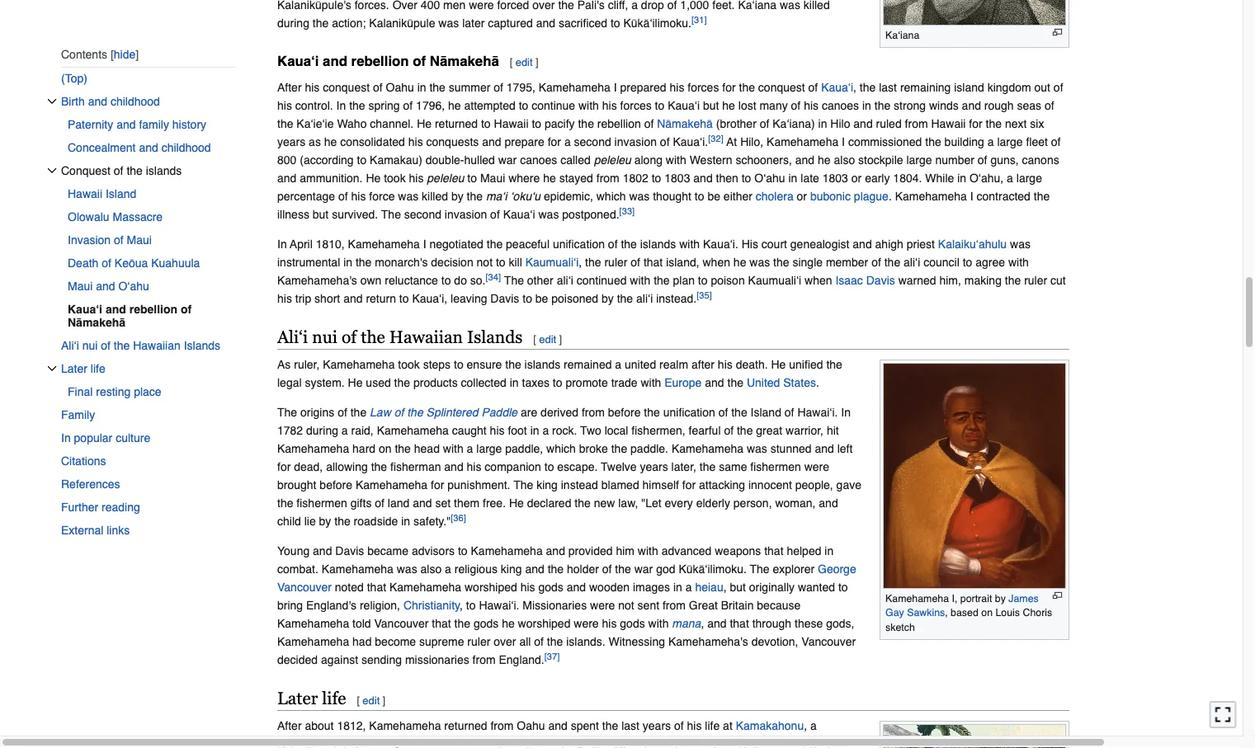 Task type: locate. For each thing, give the bounding box(es) containing it.
spent
[[571, 720, 599, 733]]

decided
[[277, 654, 318, 667]]

kamehameha's down mana link
[[668, 636, 748, 649]]

0 vertical spatial ruler
[[605, 256, 628, 270]]

weapons
[[715, 545, 761, 558]]

1 horizontal spatial peleleu
[[594, 154, 631, 167]]

0 horizontal spatial nāmakehā
[[68, 316, 125, 329]]

0 horizontal spatial kaumualiʻi
[[526, 256, 579, 270]]

paternity and family history
[[68, 118, 206, 131]]

2 vertical spatial years
[[643, 720, 671, 733]]

, inside , based on louis choris sketch
[[945, 607, 948, 619]]

childhood for concealment and childhood
[[161, 141, 211, 154]]

i inside the . kamehameha i contracted the illness but survived. the second invasion of kauaʻi was postponed.
[[970, 190, 974, 204]]

in april 1810, kamehameha i negotiated the peaceful unification of the islands with kauaʻi. his court genealogist and  ahigh priest kalaikuʻahulu
[[277, 238, 1007, 251]]

the down the force
[[381, 208, 401, 222]]

0 horizontal spatial canoes
[[520, 154, 557, 167]]

, inside , to hawaiʻi. missionaries were not sent from great britain because kamehameha told vancouver that the gods he worshiped were his gods with
[[460, 600, 463, 613]]

he inside , to hawaiʻi. missionaries were not sent from great britain because kamehameha told vancouver that the gods he worshiped were his gods with
[[502, 618, 515, 631]]

with inside young and davis became advisors to kamehameha and provided him with advanced weapons that helped in combat. kamehameha was also a religious king and the holder of the war god kūkāʻilimoku. the explorer
[[638, 545, 658, 558]]

(brother
[[716, 118, 757, 131]]

king inside are derived from before the unification of the island of hawaiʻi. in 1782 during a raid, kamehameha caught his foot in a rock. two local fishermen, fearful of the great warrior, hit kamehameha hard on the head with a large paddle, which broke the paddle. kamehameha was stunned and left for dead, allowing the fisherman and his companion to escape. twelve years later, the same fishermen were brought before kamehameha for punishment. the king instead blamed himself for attacking innocent people, gave the fishermen gifts of land and set them free. he declared the new law, "let every elderly person, woman, and child lie by the roadside in safety."
[[537, 479, 558, 492]]

kauaʻi up control.
[[277, 54, 319, 70]]

allowing
[[326, 461, 368, 474]]

where
[[509, 172, 540, 185]]

hawaiʻi. inside , to hawaiʻi. missionaries were not sent from great britain because kamehameha told vancouver that the gods he worshiped were his gods with
[[479, 600, 520, 613]]

the down return
[[361, 327, 385, 347]]

forces down prepared
[[620, 100, 652, 113]]

in up the left
[[841, 406, 851, 420]]

1 x small image from the top
[[47, 96, 57, 106]]

that inside the , the ruler of that island, when he was the single member of the aliʻi council to agree with kamehameha's own reluctance to do so.
[[644, 256, 663, 270]]

2 horizontal spatial but
[[730, 581, 746, 595]]

louis
[[996, 607, 1020, 619]]

noted
[[335, 581, 364, 595]]

[ for aliʻi nui of the hawaiian islands
[[533, 334, 536, 346]]

seas
[[1017, 100, 1042, 113]]

the left "maʻi"
[[467, 190, 483, 204]]

, for , based on louis choris sketch
[[945, 607, 948, 619]]

0 horizontal spatial before
[[320, 479, 352, 492]]

, the last remaining island kingdom out of his control. in the spring of 1796, he attempted to continue with his forces to kauaʻi but he lost many of his canoes in the strong winds and rough seas of the kaʻieʻie waho channel. he returned to hawaii to pacify the rebellion of
[[277, 81, 1064, 131]]

with inside the , the ruler of that island, when he was the single member of the aliʻi council to agree with kamehameha's own reluctance to do so.
[[1009, 256, 1029, 270]]

were down the wooden
[[590, 600, 615, 613]]

large inside are derived from before the unification of the island of hawaiʻi. in 1782 during a raid, kamehameha caught his foot in a rock. two local fishermen, fearful of the great warrior, hit kamehameha hard on the head with a large paddle, which broke the paddle. kamehameha was stunned and left for dead, allowing the fisherman and his companion to escape. twelve years later, the same fishermen were brought before kamehameha for punishment. the king instead blamed himself for attacking innocent people, gave the fishermen gifts of land and set them free. he declared the new law, "let every elderly person, woman, and child lie by the roadside in safety."
[[476, 443, 502, 456]]

, inside the , the ruler of that island, when he was the single member of the aliʻi council to agree with kamehameha's own reluctance to do so.
[[579, 256, 582, 270]]

aliʻi inside the , the ruler of that island, when he was the single member of the aliʻi council to agree with kamehameha's own reluctance to do so.
[[904, 256, 921, 270]]

fishermen up lie
[[297, 497, 347, 510]]

oʻahu inside to maui where he stayed from 1802 to 1803 and then to oʻahu in late 1803 or early 1804. while in oʻahu, a large percentage of his force was killed by the
[[755, 172, 785, 185]]

and up late
[[795, 154, 815, 167]]

ruler up continued at the left of page
[[605, 256, 628, 270]]

forces inside the , the last remaining island kingdom out of his control. in the spring of 1796, he attempted to continue with his forces to kauaʻi but he lost many of his canoes in the strong winds and rough seas of the kaʻieʻie waho channel. he returned to hawaii to pacify the rebellion of
[[620, 100, 652, 113]]

1 horizontal spatial on
[[982, 607, 993, 619]]

kamehameha's inside , and that through these gods, kamehameha had become supreme ruler over all of the islands. witnessing kamehameha's devotion, vancouver decided against sending missionaries from england.
[[668, 636, 748, 649]]

i
[[614, 81, 617, 95], [842, 136, 845, 149], [970, 190, 974, 204], [423, 238, 426, 251]]

second up called
[[574, 136, 611, 149]]

2 horizontal spatial [
[[533, 334, 536, 346]]

and down western
[[694, 172, 713, 185]]

2 horizontal spatial rebellion
[[597, 118, 641, 131]]

or inside to maui where he stayed from 1802 to 1803 and then to oʻahu in late 1803 or early 1804. while in oʻahu, a large percentage of his force was killed by the
[[852, 172, 862, 185]]

0 vertical spatial also
[[834, 154, 855, 167]]

plague
[[854, 190, 889, 204]]

collected
[[461, 377, 507, 390]]

do
[[454, 275, 467, 288]]

1 conquest from the left
[[323, 81, 370, 95]]

in up waho
[[336, 100, 346, 113]]

his inside the warned him, making the ruler cut his trip short and return to kauaʻi, leaving davis to be poisoned by the aliʻi instead.
[[277, 293, 292, 306]]

edit link for kauaʻi and rebellion of nāmakehā
[[516, 57, 533, 69]]

the up 1796,
[[430, 81, 446, 95]]

europe link
[[665, 377, 702, 390]]

1 horizontal spatial aliʻi
[[277, 327, 308, 347]]

not
[[477, 256, 493, 270], [618, 600, 634, 613]]

0 horizontal spatial peleleu
[[427, 172, 464, 185]]

a down pacify
[[564, 136, 571, 149]]

be down the then
[[708, 190, 721, 204]]

1 vertical spatial also
[[421, 563, 442, 576]]

years up 800
[[277, 136, 306, 149]]

1 horizontal spatial nāmakehā
[[430, 54, 499, 70]]

and up conquest of the islands link
[[139, 141, 158, 154]]

1 horizontal spatial life
[[322, 689, 346, 709]]

instead.
[[656, 293, 697, 306]]

1 vertical spatial ruler
[[1024, 275, 1048, 288]]

stockpile
[[858, 154, 903, 167]]

links
[[107, 524, 130, 537]]

1 horizontal spatial last
[[879, 81, 897, 95]]

was inside to maui where he stayed from 1802 to 1803 and then to oʻahu in late 1803 or early 1804. while in oʻahu, a large percentage of his force was killed by the
[[398, 190, 419, 204]]

1 vertical spatial after
[[277, 720, 302, 733]]

1 1803 from the left
[[665, 172, 690, 185]]

childhood
[[111, 95, 160, 108], [161, 141, 211, 154]]

postponed.
[[562, 208, 619, 222]]

was down the became
[[397, 563, 417, 576]]

0 horizontal spatial kamehameha's
[[277, 275, 357, 288]]

king inside young and davis became advisors to kamehameha and provided him with advanced weapons that helped in combat. kamehameha was also a religious king and the holder of the war god kūkāʻilimoku. the explorer
[[501, 563, 522, 576]]

hawaii down winds at the right top
[[931, 118, 966, 131]]

ruler inside the , the ruler of that island, when he was the single member of the aliʻi council to agree with kamehameha's own reluctance to do so.
[[605, 256, 628, 270]]

with inside '[34] the other aliʻi continued with the plan to poison kaumualiʻi when isaac davis'
[[630, 275, 651, 288]]

from inside , to hawaiʻi. missionaries were not sent from great britain because kamehameha told vancouver that the gods he worshiped were his gods with
[[663, 600, 686, 613]]

by right lie
[[319, 515, 331, 529]]

was inside the , the ruler of that island, when he was the single member of the aliʻi council to agree with kamehameha's own reluctance to do so.
[[750, 256, 770, 270]]

i down oʻahu,
[[970, 190, 974, 204]]

ruler left over
[[467, 636, 491, 649]]

hawaiʻi. down noted that kamehameha worshiped his gods and wooden images in a heiau
[[479, 600, 520, 613]]

cholera
[[756, 190, 794, 204]]

the origins of the law of the splintered paddle
[[277, 406, 518, 420]]

hawaii inside the , the last remaining island kingdom out of his control. in the spring of 1796, he attempted to continue with his forces to kauaʻi but he lost many of his canoes in the strong winds and rough seas of the kaʻieʻie waho channel. he returned to hawaii to pacify the rebellion of
[[494, 118, 529, 131]]

kauaʻi inside the . kamehameha i contracted the illness but survived. the second invasion of kauaʻi was postponed.
[[503, 208, 535, 222]]

large down caught
[[476, 443, 502, 456]]

he
[[417, 118, 432, 131], [366, 172, 381, 185], [771, 359, 786, 372], [348, 377, 363, 390], [509, 497, 524, 510]]

1 horizontal spatial island
[[751, 406, 782, 420]]

years
[[277, 136, 306, 149], [640, 461, 668, 474], [643, 720, 671, 733]]

1 vertical spatial not
[[618, 600, 634, 613]]

kauaʻi.
[[673, 136, 708, 149], [703, 238, 739, 251]]

him
[[616, 545, 635, 558]]

of inside young and davis became advisors to kamehameha and provided him with advanced weapons that helped in combat. kamehameha was also a religious king and the holder of the war god kūkāʻilimoku. the explorer
[[602, 563, 612, 576]]

kamehameha up decided
[[277, 636, 349, 649]]

were up people,
[[804, 461, 830, 474]]

2 x small image from the top
[[47, 166, 57, 176]]

2 horizontal spatial ]
[[559, 334, 562, 346]]

raid,
[[351, 425, 374, 438]]

0 horizontal spatial ]
[[383, 695, 386, 707]]

the up [37] link
[[547, 636, 563, 649]]

he inside the , the last remaining island kingdom out of his control. in the spring of 1796, he attempted to continue with his forces to kauaʻi but he lost many of his canoes in the strong winds and rough seas of the kaʻieʻie waho channel. he returned to hawaii to pacify the rebellion of
[[417, 118, 432, 131]]

heiau link
[[695, 581, 724, 595]]

1 horizontal spatial war
[[634, 563, 653, 576]]

court
[[762, 238, 787, 251]]

2 vertical spatial rebellion
[[129, 303, 177, 316]]

for up building
[[969, 118, 983, 131]]

kamehameha up monarch's
[[348, 238, 420, 251]]

0 horizontal spatial fishermen
[[297, 497, 347, 510]]

took inside as ruler, kamehameha took steps to ensure the islands remained a united realm after his death. he unified the legal system. he used the products collected in taxes to promote trade with
[[398, 359, 420, 372]]

bubonic plague link
[[810, 190, 889, 204]]

his
[[742, 238, 758, 251]]

out
[[1035, 81, 1051, 95]]

provided
[[569, 545, 613, 558]]

second down 'killed'
[[404, 208, 442, 222]]

his down paddle
[[490, 425, 505, 438]]

worshiped inside , to hawaiʻi. missionaries were not sent from great britain because kamehameha told vancouver that the gods he worshiped were his gods with
[[518, 618, 571, 631]]

0 horizontal spatial when
[[703, 256, 730, 270]]

1 horizontal spatial hawaii
[[494, 118, 529, 131]]

united
[[747, 377, 780, 390]]

1 vertical spatial but
[[313, 208, 329, 222]]

his inside the along with western schooners, and he also stockpile large number of guns, canons and ammunition. he took his
[[409, 172, 424, 185]]

but inside the . kamehameha i contracted the illness but survived. the second invasion of kauaʻi was postponed.
[[313, 208, 329, 222]]

1 horizontal spatial which
[[597, 190, 626, 204]]

with inside , to hawaiʻi. missionaries were not sent from great britain because kamehameha told vancouver that the gods he worshiped were his gods with
[[648, 618, 669, 631]]

on inside are derived from before the unification of the island of hawaiʻi. in 1782 during a raid, kamehameha caught his foot in a rock. two local fishermen, fearful of the great warrior, hit kamehameha hard on the head with a large paddle, which broke the paddle. kamehameha was stunned and left for dead, allowing the fisherman and his companion to escape. twelve years later, the same fishermen were brought before kamehameha for punishment. the king instead blamed himself for attacking innocent people, gave the fishermen gifts of land and set them free. he declared the new law, "let every elderly person, woman, and child lie by the roadside in safety."
[[379, 443, 392, 456]]

1 vertical spatial davis
[[491, 293, 519, 306]]

oʻahu inside maui and oʻahu 'link'
[[118, 280, 149, 293]]

0 vertical spatial returned
[[435, 118, 478, 131]]

0 horizontal spatial 1803
[[665, 172, 690, 185]]

0 horizontal spatial island
[[106, 187, 136, 200]]

supreme
[[419, 636, 464, 649]]

1 vertical spatial be
[[536, 293, 548, 306]]

kauaʻi inside the , the last remaining island kingdom out of his control. in the spring of 1796, he attempted to continue with his forces to kauaʻi but he lost many of his canoes in the strong winds and rough seas of the kaʻieʻie waho channel. he returned to hawaii to pacify the rebellion of
[[668, 100, 700, 113]]

0 vertical spatial years
[[277, 136, 306, 149]]

to down 'religious'
[[466, 600, 476, 613]]

stunned
[[771, 443, 812, 456]]

, inside the , the last remaining island kingdom out of his control. in the spring of 1796, he attempted to continue with his forces to kauaʻi but he lost many of his canoes in the strong winds and rough seas of the kaʻieʻie waho channel. he returned to hawaii to pacify the rebellion of
[[854, 81, 857, 95]]

aliʻi down the , the ruler of that island, when he was the single member of the aliʻi council to agree with kamehameha's own reluctance to do so.
[[636, 293, 653, 306]]

canoes inside at hilo, kamehameha i commissioned the building a large fleet of 800 (according to kamakau) double-hulled war canoes called
[[520, 154, 557, 167]]

1 vertical spatial peleleu
[[427, 172, 464, 185]]

1 horizontal spatial kauaʻi and rebellion of nāmakehā
[[277, 54, 499, 70]]

oʻahu down death of keōua kuahuula
[[118, 280, 149, 293]]

the up ruled
[[875, 100, 891, 113]]

rebellion down maui and oʻahu 'link'
[[129, 303, 177, 316]]

0 horizontal spatial conquest
[[323, 81, 370, 95]]

a down advisors
[[445, 563, 451, 576]]

. down unified
[[816, 377, 819, 390]]

, inside , but originally wanted to bring england's religion,
[[724, 581, 727, 595]]

in down god at the bottom
[[673, 581, 682, 595]]

was inside was instrumental in the monarch's decision not to kill
[[1010, 238, 1031, 251]]

] for later life
[[383, 695, 386, 707]]

, inside , a compound he built in
[[804, 720, 807, 733]]

1 horizontal spatial davis
[[491, 293, 519, 306]]

same
[[719, 461, 747, 474]]

0 vertical spatial nāmakehā
[[430, 54, 499, 70]]

fishermen
[[751, 461, 801, 474], [297, 497, 347, 510]]

0 vertical spatial were
[[804, 461, 830, 474]]

1 vertical spatial when
[[805, 275, 832, 288]]

to inside are derived from before the unification of the island of hawaiʻi. in 1782 during a raid, kamehameha caught his foot in a rock. two local fishermen, fearful of the great warrior, hit kamehameha hard on the head with a large paddle, which broke the paddle. kamehameha was stunned and left for dead, allowing the fisherman and his companion to escape. twelve years later, the same fishermen were brought before kamehameha for punishment. the king instead blamed himself for attacking innocent people, gave the fishermen gifts of land and set them free. he declared the new law, "let every elderly person, woman, and child lie by the roadside in safety."
[[545, 461, 554, 474]]

canoes
[[822, 100, 859, 113], [520, 154, 557, 167]]

, for , to hawaiʻi. missionaries were not sent from great britain because kamehameha told vancouver that the gods he worshiped were his gods with
[[460, 600, 463, 613]]

to down the reluctance
[[399, 293, 409, 306]]

wooden
[[589, 581, 630, 595]]

1 after from the top
[[277, 81, 302, 95]]

citations link
[[61, 450, 236, 473]]

[ edit ] for kauaʻi and rebellion of nāmakehā
[[510, 57, 539, 69]]

kauaʻi. down nāmakehā link
[[673, 136, 708, 149]]

maui inside to maui where he stayed from 1802 to 1803 and then to oʻahu in late 1803 or early 1804. while in oʻahu, a large percentage of his force was killed by the
[[480, 172, 505, 185]]

maui inside maui and oʻahu 'link'
[[68, 280, 93, 293]]

after about 1812, kamehameha returned from oahu and spent the last years of his life at kamakahonu
[[277, 720, 804, 733]]

conquests
[[426, 136, 479, 149]]

a inside at hilo, kamehameha i commissioned the building a large fleet of 800 (according to kamakau) double-hulled war canoes called
[[988, 136, 994, 149]]

and left set
[[413, 497, 432, 510]]

large down 'canons'
[[1017, 172, 1042, 185]]

of up fearful
[[719, 406, 728, 420]]

kauaʻi and rebellion of nāmakehā up aliʻi nui of the hawaiian islands link
[[68, 303, 192, 329]]

davis inside young and davis became advisors to kamehameha and provided him with advanced weapons that helped in combat. kamehameha was also a religious king and the holder of the war god kūkāʻilimoku. the explorer
[[335, 545, 364, 558]]

maui down the "death"
[[68, 280, 93, 293]]

birth and childhood link
[[61, 90, 236, 113]]

x small image
[[47, 96, 57, 106], [47, 166, 57, 176]]

bubonic
[[810, 190, 851, 204]]

2 after from the top
[[277, 720, 302, 733]]

in inside was instrumental in the monarch's decision not to kill
[[343, 256, 352, 270]]

[34]
[[486, 273, 501, 283]]

in inside the , the last remaining island kingdom out of his control. in the spring of 1796, he attempted to continue with his forces to kauaʻi but he lost many of his canoes in the strong winds and rough seas of the kaʻieʻie waho channel. he returned to hawaii to pacify the rebellion of
[[336, 100, 346, 113]]

final resting place link
[[68, 380, 236, 403]]

nui up ruler,
[[312, 327, 337, 347]]

religious
[[455, 563, 498, 576]]

the down companion
[[514, 479, 533, 492]]

1 horizontal spatial rebellion
[[351, 54, 409, 70]]

2 horizontal spatial davis
[[866, 275, 895, 288]]

kauaʻi. left his
[[703, 238, 739, 251]]

[
[[510, 57, 513, 69], [533, 334, 536, 346], [357, 695, 360, 707]]

i inside at hilo, kamehameha i commissioned the building a large fleet of 800 (according to kamakau) double-hulled war canoes called
[[842, 136, 845, 149]]

with down after his conquest of oahu in the summer of 1795, kamehameha i prepared his forces for the conquest of kauaʻi
[[579, 100, 599, 113]]

1 vertical spatial which
[[546, 443, 576, 456]]

islands up ensure
[[467, 327, 523, 347]]

1 horizontal spatial 1803
[[823, 172, 848, 185]]

1 vertical spatial returned
[[444, 720, 487, 733]]

of up resting
[[101, 339, 111, 352]]

edit for later life
[[363, 695, 380, 707]]

the up lost
[[739, 81, 755, 95]]

he down 1796,
[[417, 118, 432, 131]]

0 vertical spatial but
[[703, 100, 719, 113]]

of up oʻahu,
[[978, 154, 988, 167]]

0 vertical spatial unification
[[553, 238, 605, 251]]

later life up about
[[277, 689, 346, 709]]

after for after his conquest of oahu in the summer of 1795, kamehameha i prepared his forces for the conquest of kauaʻi
[[277, 81, 302, 95]]

1 horizontal spatial childhood
[[161, 141, 211, 154]]

0 vertical spatial x small image
[[47, 96, 57, 106]]

as
[[277, 359, 291, 372]]

before up "local"
[[608, 406, 641, 420]]

1 horizontal spatial not
[[618, 600, 634, 613]]

as ruler, kamehameha took steps to ensure the islands remained a united realm after his death. he unified the legal system. he used the products collected in taxes to promote trade with
[[277, 359, 843, 390]]

in left taxes
[[510, 377, 519, 390]]

0 horizontal spatial also
[[421, 563, 442, 576]]

large up 1804. on the right top of the page
[[907, 154, 932, 167]]

against
[[321, 654, 358, 667]]

kalaikuʻahulu
[[938, 238, 1007, 251]]

1 horizontal spatial islands
[[525, 359, 561, 372]]

of down in april 1810, kamehameha i negotiated the peaceful unification of the islands with kauaʻi. his court genealogist and  ahigh priest kalaikuʻahulu at the top of the page
[[631, 256, 640, 270]]

large inside the along with western schooners, and he also stockpile large number of guns, canons and ammunition. he took his
[[907, 154, 932, 167]]

second
[[574, 136, 611, 149], [404, 208, 442, 222]]

hawaiʻi. inside are derived from before the unification of the island of hawaiʻi. in 1782 during a raid, kamehameha caught his foot in a rock. two local fishermen, fearful of the great warrior, hit kamehameha hard on the head with a large paddle, which broke the paddle. kamehameha was stunned and left for dead, allowing the fisherman and his companion to escape. twelve years later, the same fishermen were brought before kamehameha for punishment. the king instead blamed himself for attacking innocent people, gave the fishermen gifts of land and set them free. he declared the new law, "let every elderly person, woman, and child lie by the roadside in safety."
[[798, 406, 838, 420]]

the up own
[[356, 256, 372, 270]]

edit link up as ruler, kamehameha took steps to ensure the islands remained a united realm after his death. he unified the legal system. he used the products collected in taxes to promote trade with
[[539, 334, 556, 346]]

by inside are derived from before the unification of the island of hawaiʻi. in 1782 during a raid, kamehameha caught his foot in a rock. two local fishermen, fearful of the great warrior, hit kamehameha hard on the head with a large paddle, which broke the paddle. kamehameha was stunned and left for dead, allowing the fisherman and his companion to escape. twelve years later, the same fishermen were brought before kamehameha for punishment. the king instead blamed himself for attacking innocent people, gave the fishermen gifts of land and set them free. he declared the new law, "let every elderly person, woman, and child lie by the roadside in safety."
[[319, 515, 331, 529]]

in left the april
[[277, 238, 287, 251]]

war inside at hilo, kamehameha i commissioned the building a large fleet of 800 (according to kamakau) double-hulled war canoes called
[[498, 154, 517, 167]]

0 horizontal spatial which
[[546, 443, 576, 456]]

rough
[[985, 100, 1014, 113]]

and down the "death"
[[96, 280, 115, 293]]

0 horizontal spatial hawaii
[[68, 187, 102, 200]]

later right x small image
[[61, 362, 87, 375]]

1 horizontal spatial canoes
[[822, 100, 859, 113]]

and right young
[[313, 545, 332, 558]]

invasion up along
[[615, 136, 657, 149]]

to left escape.
[[545, 461, 554, 474]]

1 horizontal spatial oahu
[[517, 720, 545, 733]]

hawaii inside hawaii island link
[[68, 187, 102, 200]]

april
[[290, 238, 313, 251]]

but inside , but originally wanted to bring england's religion,
[[730, 581, 746, 595]]

hawaii down conquest
[[68, 187, 102, 200]]

in down family at the left bottom
[[61, 432, 71, 445]]

the right ensure
[[505, 359, 521, 372]]

1 vertical spatial took
[[398, 359, 420, 372]]

of inside kauaʻi and rebellion of nāmakehā
[[181, 303, 192, 316]]

1 horizontal spatial aliʻi nui of the hawaiian islands
[[277, 327, 523, 347]]

and up george vancouver at the bottom of page
[[546, 545, 565, 558]]

ahigh
[[875, 238, 904, 251]]

0 horizontal spatial invasion
[[445, 208, 487, 222]]

for up set
[[431, 479, 444, 492]]

1 vertical spatial invasion
[[445, 208, 487, 222]]

caught
[[452, 425, 487, 438]]

his up islands.
[[602, 618, 617, 631]]

1 horizontal spatial kamehameha's
[[668, 636, 748, 649]]

innocent
[[749, 479, 792, 492]]

and up the hulled
[[482, 136, 502, 149]]

from inside are derived from before the unification of the island of hawaiʻi. in 1782 during a raid, kamehameha caught his foot in a rock. two local fishermen, fearful of the great warrior, hit kamehameha hard on the head with a large paddle, which broke the paddle. kamehameha was stunned and left for dead, allowing the fisherman and his companion to escape. twelve years later, the same fishermen were brought before kamehameha for punishment. the king instead blamed himself for attacking innocent people, gave the fishermen gifts of land and set them free. he declared the new law, "let every elderly person, woman, and child lie by the roadside in safety."
[[582, 406, 605, 420]]

x small image for birth
[[47, 96, 57, 106]]

a inside to maui where he stayed from 1802 to 1803 and then to oʻahu in late 1803 or early 1804. while in oʻahu, a large percentage of his force was killed by the
[[1007, 172, 1013, 185]]

[37] link
[[545, 652, 560, 663]]

poison
[[711, 275, 745, 288]]

1 horizontal spatial ]
[[536, 57, 539, 69]]

1 vertical spatial worshiped
[[518, 618, 571, 631]]

0 horizontal spatial second
[[404, 208, 442, 222]]

childhood up paternity and family history
[[111, 95, 160, 108]]

brought
[[277, 479, 317, 492]]

culture
[[116, 432, 150, 445]]

0 vertical spatial when
[[703, 256, 730, 270]]

0 horizontal spatial oahu
[[386, 81, 414, 95]]

0 horizontal spatial [
[[357, 695, 360, 707]]

kaumualiʻi inside '[34] the other aliʻi continued with the plan to poison kaumualiʻi when isaac davis'
[[748, 275, 802, 288]]

worshiped
[[465, 581, 517, 595], [518, 618, 571, 631]]

many
[[760, 100, 788, 113]]

kaʻiana)
[[773, 118, 815, 131]]

was inside young and davis became advisors to kamehameha and provided him with advanced weapons that helped in combat. kamehameha was also a religious king and the holder of the war god kūkāʻilimoku. the explorer
[[397, 563, 417, 576]]

1 vertical spatial fishermen
[[297, 497, 347, 510]]

2 horizontal spatial gods
[[620, 618, 645, 631]]

davis inside the warned him, making the ruler cut his trip short and return to kauaʻi, leaving davis to be poisoned by the aliʻi instead.
[[491, 293, 519, 306]]

0 vertical spatial on
[[379, 443, 392, 456]]

kauaʻi and rebellion of nāmakehā up "spring"
[[277, 54, 499, 70]]

with down "sent"
[[648, 618, 669, 631]]

unification up fearful
[[663, 406, 715, 420]]

the left kaʻieʻie
[[277, 118, 293, 131]]

to inside was instrumental in the monarch's decision not to kill
[[496, 256, 506, 270]]

of up "kaʻiana)" on the top right of the page
[[791, 100, 801, 113]]

death of keōua kuahuula
[[68, 257, 200, 270]]

1 horizontal spatial [
[[510, 57, 513, 69]]

land
[[388, 497, 410, 510]]

[38] link
[[453, 736, 469, 747]]

1 vertical spatial on
[[982, 607, 993, 619]]

rebellion up "spring"
[[351, 54, 409, 70]]

x small image
[[47, 364, 57, 374]]

origins
[[300, 406, 334, 420]]

1 vertical spatial second
[[404, 208, 442, 222]]

them
[[454, 497, 480, 510]]

later up about
[[277, 689, 318, 709]]

the down ahigh
[[885, 256, 901, 270]]

1 vertical spatial kamehameha's
[[668, 636, 748, 649]]

, inside , and that through these gods, kamehameha had become supreme ruler over all of the islands. witnessing kamehameha's devotion, vancouver decided against sending missionaries from england.
[[701, 618, 704, 631]]

1 horizontal spatial edit
[[516, 57, 533, 69]]

elderly
[[696, 497, 730, 510]]

0 vertical spatial island
[[106, 187, 136, 200]]

war
[[498, 154, 517, 167], [634, 563, 653, 576]]

monarch's
[[375, 256, 428, 270]]

life up resting
[[91, 362, 105, 375]]

but up britain on the bottom right
[[730, 581, 746, 595]]

aliʻi
[[904, 256, 921, 270], [557, 275, 574, 288], [636, 293, 653, 306]]

invasion inside (brother of kaʻiana) in hilo and ruled from hawaii for the next six years as he consolidated his conquests and prepare for a second invasion of kauaʻi.
[[615, 136, 657, 149]]

returned up [38] [39]
[[444, 720, 487, 733]]

be inside the warned him, making the ruler cut his trip short and return to kauaʻi, leaving davis to be poisoned by the aliʻi instead.
[[536, 293, 548, 306]]

sawkins
[[907, 607, 945, 619]]

2 horizontal spatial life
[[705, 720, 720, 733]]

1 vertical spatial war
[[634, 563, 653, 576]]

young
[[277, 545, 310, 558]]

2 vertical spatial but
[[730, 581, 746, 595]]

0 horizontal spatial aliʻi
[[557, 275, 574, 288]]

priest
[[907, 238, 935, 251]]

] for kauaʻi and rebellion of nāmakehā
[[536, 57, 539, 69]]

fearful
[[689, 425, 721, 438]]

hard
[[352, 443, 376, 456]]

and down great
[[707, 618, 727, 631]]

1 vertical spatial maui
[[127, 233, 152, 247]]

1 horizontal spatial edit link
[[516, 57, 533, 69]]

[ edit ] for aliʻi nui of the hawaiian islands
[[533, 334, 562, 346]]

1 horizontal spatial kaumualiʻi
[[748, 275, 802, 288]]

1 vertical spatial last
[[622, 720, 640, 733]]

contents hide
[[61, 47, 136, 61]]

, for , and that through these gods, kamehameha had become supreme ruler over all of the islands. witnessing kamehameha's devotion, vancouver decided against sending missionaries from england.
[[701, 618, 704, 631]]

the up originally at the right
[[750, 563, 770, 576]]

0 horizontal spatial islands
[[146, 164, 182, 177]]

by
[[451, 190, 464, 204], [602, 293, 614, 306], [319, 515, 331, 529], [995, 593, 1006, 605]]

maʻi ʻokuʻu epidemic, which was thought to be either cholera or bubonic plague
[[486, 190, 889, 204]]

he inside (brother of kaʻiana) in hilo and ruled from hawaii for the next six years as he consolidated his conquests and prepare for a second invasion of kauaʻi.
[[324, 136, 337, 149]]

all
[[519, 636, 531, 649]]

maui inside the invasion of maui link
[[127, 233, 152, 247]]

was inside are derived from before the unification of the island of hawaiʻi. in 1782 during a raid, kamehameha caught his foot in a rock. two local fishermen, fearful of the great warrior, hit kamehameha hard on the head with a large paddle, which broke the paddle. kamehameha was stunned and left for dead, allowing the fisherman and his companion to escape. twelve years later, the same fishermen were brought before kamehameha for punishment. the king instead blamed himself for attacking innocent people, gave the fishermen gifts of land and set them free. he declared the new law, "let every elderly person, woman, and child lie by the roadside in safety."
[[747, 443, 767, 456]]

davis inside '[34] the other aliʻi continued with the plan to poison kaumualiʻi when isaac davis'
[[866, 275, 895, 288]]



Task type: describe. For each thing, give the bounding box(es) containing it.
his up "kaʻiana)" on the top right of the page
[[804, 100, 819, 113]]

about
[[305, 720, 334, 733]]

the inside , to hawaiʻi. missionaries were not sent from great britain because kamehameha told vancouver that the gods he worshiped were his gods with
[[454, 618, 470, 631]]

kamehameha inside as ruler, kamehameha took steps to ensure the islands remained a united realm after his death. he unified the legal system. he used the products collected in taxes to promote trade with
[[323, 359, 395, 372]]

the down "gifts"
[[334, 515, 351, 529]]

declared
[[527, 497, 572, 510]]

aliʻi nui of the hawaiian islands link
[[61, 334, 236, 357]]

kamehameha up noted
[[322, 563, 394, 576]]

the down the [33]
[[621, 238, 637, 251]]

his up , to hawaiʻi. missionaries were not sent from great britain because kamehameha told vancouver that the gods he worshiped were his gods with
[[521, 581, 535, 595]]

and up concealment and childhood at the left
[[116, 118, 136, 131]]

companion
[[485, 461, 541, 474]]

concealment
[[68, 141, 136, 154]]

kauaʻi and rebellion of nāmakehā link
[[68, 298, 248, 334]]

vancouver inside , to hawaiʻi. missionaries were not sent from great britain because kamehameha told vancouver that the gods he worshiped were his gods with
[[374, 618, 429, 631]]

in inside , a compound he built in
[[375, 738, 384, 749]]

a left rock.
[[543, 425, 549, 438]]

george vancouver link
[[277, 563, 857, 595]]

of inside to maui where he stayed from 1802 to 1803 and then to oʻahu in late 1803 or early 1804. while in oʻahu, a large percentage of his force was killed by the
[[338, 190, 348, 204]]

edit link for aliʻi nui of the hawaiian islands
[[539, 334, 556, 346]]

place
[[134, 385, 161, 399]]

1 horizontal spatial gods
[[539, 581, 564, 595]]

0 horizontal spatial rebellion
[[129, 303, 177, 316]]

he inside the along with western schooners, and he also stockpile large number of guns, canons and ammunition. he took his
[[366, 172, 381, 185]]

the inside , and that through these gods, kamehameha had become supreme ruler over all of the islands. witnessing kamehameha's devotion, vancouver decided against sending missionaries from england.
[[547, 636, 563, 649]]

number
[[936, 154, 975, 167]]

fullscreen image
[[1215, 707, 1231, 723]]

in up 1796,
[[417, 81, 426, 95]]

external links link
[[61, 519, 236, 542]]

edit for aliʻi nui of the hawaiian islands
[[539, 334, 556, 346]]

ruler,
[[294, 359, 320, 372]]

0 horizontal spatial aliʻi nui of the hawaiian islands
[[61, 339, 220, 352]]

unification inside are derived from before the unification of the island of hawaiʻi. in 1782 during a raid, kamehameha caught his foot in a rock. two local fishermen, fearful of the great warrior, hit kamehameha hard on the head with a large paddle, which broke the paddle. kamehameha was stunned and left for dead, allowing the fisherman and his companion to escape. twelve years later, the same fishermen were brought before kamehameha for punishment. the king instead blamed himself for attacking innocent people, gave the fishermen gifts of land and set them free. he declared the new law, "let every elderly person, woman, and child lie by the roadside in safety."
[[663, 406, 715, 420]]

aliʻi inside the warned him, making the ruler cut his trip short and return to kauaʻi, leaving davis to be poisoned by the aliʻi instead.
[[636, 293, 653, 306]]

of inside the along with western schooners, and he also stockpile large number of guns, canons and ammunition. he took his
[[978, 154, 988, 167]]

on inside , based on louis choris sketch
[[982, 607, 993, 619]]

1804.
[[893, 172, 922, 185]]

1 horizontal spatial hawaiian
[[389, 327, 463, 347]]

the left the holder
[[548, 563, 564, 576]]

took inside the along with western schooners, and he also stockpile large number of guns, canons and ammunition. he took his
[[384, 172, 406, 185]]

large inside to maui where he stayed from 1802 to 1803 and then to oʻahu in late 1803 or early 1804. while in oʻahu, a large percentage of his force was killed by the
[[1017, 172, 1042, 185]]

twelve
[[601, 461, 637, 474]]

2 vertical spatial were
[[574, 618, 599, 631]]

was down 1802
[[629, 190, 650, 204]]

0 vertical spatial kaumualiʻi
[[526, 256, 579, 270]]

0 horizontal spatial aliʻi
[[61, 339, 79, 352]]

dead,
[[294, 461, 323, 474]]

, based on louis choris sketch
[[886, 607, 1053, 634]]

kamehameha up built
[[369, 720, 441, 733]]

religion,
[[360, 600, 400, 613]]

0 vertical spatial worshiped
[[465, 581, 517, 595]]

1 vertical spatial islands
[[640, 238, 676, 251]]

to left do
[[441, 275, 451, 288]]

are derived from before the unification of the island of hawaiʻi. in 1782 during a raid, kamehameha caught his foot in a rock. two local fishermen, fearful of the great warrior, hit kamehameha hard on the head with a large paddle, which broke the paddle. kamehameha was stunned and left for dead, allowing the fisherman and his companion to escape. twelve years later, the same fishermen were brought before kamehameha for punishment. the king instead blamed himself for attacking innocent people, gave the fishermen gifts of land and set them free. he declared the new law, "let every elderly person, woman, and child lie by the roadside in safety."
[[277, 406, 862, 529]]

and up noted that kamehameha worshiped his gods and wooden images in a heiau
[[525, 563, 545, 576]]

the up twelve
[[611, 443, 627, 456]]

next
[[1005, 118, 1027, 131]]

that inside , and that through these gods, kamehameha had become supreme ruler over all of the islands. witnessing kamehameha's devotion, vancouver decided against sending missionaries from england.
[[730, 618, 749, 631]]

missionaries
[[523, 600, 587, 613]]

war inside young and davis became advisors to kamehameha and provided him with advanced weapons that helped in combat. kamehameha was also a religious king and the holder of the war god kūkāʻilimoku. the explorer
[[634, 563, 653, 576]]

and up member
[[853, 238, 872, 251]]

the down concealment and childhood at the left
[[127, 164, 143, 177]]

the inside was instrumental in the monarch's decision not to kill
[[356, 256, 372, 270]]

the right unified
[[827, 359, 843, 372]]

kamehameha up dead,
[[277, 443, 349, 456]]

along with western schooners, and he also stockpile large number of guns, canons and ammunition. he took his
[[277, 154, 1060, 185]]

0 horizontal spatial life
[[91, 362, 105, 375]]

for up (brother
[[722, 81, 736, 95]]

the inside the . kamehameha i contracted the illness but survived. the second invasion of kauaʻi was postponed.
[[1034, 190, 1050, 204]]

that up religion,
[[367, 581, 386, 595]]

0 horizontal spatial gods
[[474, 618, 499, 631]]

to down along
[[652, 172, 661, 185]]

of up at hilo, kamehameha i commissioned the building a large fleet of 800 (according to kamakau) double-hulled war canoes called
[[644, 118, 654, 131]]

x small image for conquest
[[47, 166, 57, 176]]

to right taxes
[[553, 377, 563, 390]]

prepared
[[620, 81, 667, 95]]

0 vertical spatial before
[[608, 406, 641, 420]]

the up 1782
[[277, 406, 297, 420]]

to down prepared
[[655, 100, 665, 113]]

childhood for birth and childhood
[[111, 95, 160, 108]]

punishment.
[[448, 479, 511, 492]]

the inside to maui where he stayed from 1802 to 1803 and then to oʻahu in late 1803 or early 1804. while in oʻahu, a large percentage of his force was killed by the
[[467, 190, 483, 204]]

to inside at hilo, kamehameha i commissioned the building a large fleet of 800 (according to kamakau) double-hulled war canoes called
[[357, 154, 367, 167]]

britain
[[721, 600, 754, 613]]

and inside the warned him, making the ruler cut his trip short and return to kauaʻi, leaving davis to be poisoned by the aliʻi instead.
[[343, 293, 363, 306]]

1 vertical spatial life
[[322, 689, 346, 709]]

of right out on the right
[[1054, 81, 1064, 95]]

not inside , to hawaiʻi. missionaries were not sent from great britain because kamehameha told vancouver that the gods he worshiped were his gods with
[[618, 600, 634, 613]]

spring
[[369, 100, 400, 113]]

his left "at"
[[687, 720, 702, 733]]

a inside as ruler, kamehameha took steps to ensure the islands remained a united realm after his death. he unified the legal system. he used the products collected in taxes to promote trade with
[[615, 359, 622, 372]]

when inside '[34] the other aliʻi continued with the plan to poison kaumualiʻi when isaac davis'
[[805, 275, 832, 288]]

person,
[[734, 497, 772, 510]]

of up system.
[[342, 327, 357, 347]]

edit link for later life
[[363, 695, 380, 707]]

1 horizontal spatial fishermen
[[751, 461, 801, 474]]

hide button
[[111, 48, 139, 61]]

1 vertical spatial kauaʻi.
[[703, 238, 739, 251]]

after for after about 1812, kamehameha returned from oahu and spent the last years of his life at kamakahonu
[[277, 720, 302, 733]]

kamehameha inside at hilo, kamehameha i commissioned the building a large fleet of 800 (according to kamakau) double-hulled war canoes called
[[767, 136, 839, 149]]

broke
[[579, 443, 608, 456]]

reluctance
[[385, 275, 438, 288]]

canons
[[1022, 154, 1060, 167]]

1 vertical spatial or
[[797, 190, 807, 204]]

to down other
[[523, 293, 532, 306]]

in left late
[[789, 172, 798, 185]]

of up 1796,
[[413, 54, 426, 70]]

1 vertical spatial later
[[277, 689, 318, 709]]

escape.
[[557, 461, 598, 474]]

of inside at hilo, kamehameha i commissioned the building a large fleet of 800 (according to kamakau) double-hulled war canoes called
[[1051, 136, 1061, 149]]

of right fearful
[[724, 425, 734, 438]]

not inside was instrumental in the monarch's decision not to kill
[[477, 256, 493, 270]]

his inside to maui where he stayed from 1802 to 1803 and then to oʻahu in late 1803 or early 1804. while in oʻahu, a large percentage of his force was killed by the
[[351, 190, 366, 204]]

sending
[[361, 654, 402, 667]]

of down out on the right
[[1045, 100, 1055, 113]]

the left great
[[737, 425, 753, 438]]

[ for later life
[[357, 695, 360, 707]]

a inside (brother of kaʻiana) in hilo and ruled from hawaii for the next six years as he consolidated his conquests and prepare for a second invasion of kauaʻi.
[[564, 136, 571, 149]]

ruler inside the warned him, making the ruler cut his trip short and return to kauaʻi, leaving davis to be poisoned by the aliʻi instead.
[[1024, 275, 1048, 288]]

but inside the , the last remaining island kingdom out of his control. in the spring of 1796, he attempted to continue with his forces to kauaʻi but he lost many of his canoes in the strong winds and rough seas of the kaʻieʻie waho channel. he returned to hawaii to pacify the rebellion of
[[703, 100, 719, 113]]

1 horizontal spatial later life
[[277, 689, 346, 709]]

other
[[527, 275, 554, 288]]

short
[[315, 293, 340, 306]]

his inside (brother of kaʻiana) in hilo and ruled from hawaii for the next six years as he consolidated his conquests and prepare for a second invasion of kauaʻi.
[[408, 136, 423, 149]]

christianity link
[[404, 600, 460, 613]]

agree
[[976, 256, 1005, 270]]

popular
[[74, 432, 112, 445]]

kill
[[509, 256, 522, 270]]

rebellion inside the , the last remaining island kingdom out of his control. in the spring of 1796, he attempted to continue with his forces to kauaʻi but he lost many of his canoes in the strong winds and rough seas of the kaʻieʻie waho channel. he returned to hawaii to pacify the rebellion of
[[597, 118, 641, 131]]

0 vertical spatial peleleu
[[594, 154, 631, 167]]

own
[[360, 275, 382, 288]]

of down olowalu massacre
[[114, 233, 124, 247]]

[34] link
[[486, 273, 501, 283]]

at
[[727, 136, 737, 149]]

0 vertical spatial later
[[61, 362, 87, 375]]

kamehameha up "land" at the left bottom
[[356, 479, 428, 492]]

kaʻieʻie
[[297, 118, 334, 131]]

pacify
[[545, 118, 575, 131]]

. inside the . kamehameha i contracted the illness but survived. the second invasion of kauaʻi was postponed.
[[889, 190, 892, 204]]

to inside , but originally wanted to bring england's religion,
[[839, 581, 848, 595]]

by inside to maui where he stayed from 1802 to 1803 and then to oʻahu in late 1803 or early 1804. while in oʻahu, a large percentage of his force was killed by the
[[451, 190, 464, 204]]

his inside , to hawaiʻi. missionaries were not sent from great britain because kamehameha told vancouver that the gods he worshiped were his gods with
[[602, 618, 617, 631]]

england's
[[306, 600, 357, 613]]

christianity
[[404, 600, 460, 613]]

at
[[723, 720, 733, 733]]

for up brought
[[277, 461, 291, 474]]

compound
[[277, 738, 331, 749]]

and up punishment.
[[444, 461, 464, 474]]

for down 'later,'
[[682, 479, 696, 492]]

his right prepared
[[670, 81, 685, 95]]

a left heiau link
[[686, 581, 692, 595]]

1 horizontal spatial islands
[[467, 327, 523, 347]]

1 vertical spatial kauaʻi and rebellion of nāmakehā
[[68, 303, 192, 329]]

in inside young and davis became advisors to kamehameha and provided him with advanced weapons that helped in combat. kamehameha was also a religious king and the holder of the war god kūkāʻilimoku. the explorer
[[825, 545, 834, 558]]

the down the him
[[615, 563, 631, 576]]

over
[[494, 636, 516, 649]]

1795,
[[507, 81, 536, 95]]

gay
[[886, 607, 904, 619]]

a down caught
[[467, 443, 473, 456]]

ruler inside , and that through these gods, kamehameha had become supreme ruler over all of the islands. witnessing kamehameha's devotion, vancouver decided against sending missionaries from england.
[[467, 636, 491, 649]]

law of the splintered paddle link
[[370, 406, 518, 420]]

0 vertical spatial which
[[597, 190, 626, 204]]

last inside the , the last remaining island kingdom out of his control. in the spring of 1796, he attempted to continue with his forces to kauaʻi but he lost many of his canoes in the strong winds and rough seas of the kaʻieʻie waho channel. he returned to hawaii to pacify the rebellion of
[[879, 81, 897, 95]]

ammunition.
[[300, 172, 363, 185]]

years inside (brother of kaʻiana) in hilo and ruled from hawaii for the next six years as he consolidated his conquests and prepare for a second invasion of kauaʻi.
[[277, 136, 306, 149]]

the down continued at the left of page
[[617, 293, 633, 306]]

(brother of kaʻiana) in hilo and ruled from hawaii for the next six years as he consolidated his conquests and prepare for a second invasion of kauaʻi.
[[277, 118, 1044, 149]]

0 vertical spatial be
[[708, 190, 721, 204]]

isaac
[[836, 275, 863, 288]]

0 vertical spatial rebellion
[[351, 54, 409, 70]]

1 horizontal spatial nui
[[312, 327, 337, 347]]

and right hilo at the right of the page
[[854, 118, 873, 131]]

new
[[594, 497, 615, 510]]

edit for kauaʻi and rebellion of nāmakehā
[[516, 57, 533, 69]]

the inside '[34] the other aliʻi continued with the plan to poison kaumualiʻi when isaac davis'
[[504, 275, 524, 288]]

the right kauaʻi link
[[860, 81, 876, 95]]

kamehameha inside , to hawaiʻi. missionaries were not sent from great britain because kamehameha told vancouver that the gods he worshiped were his gods with
[[277, 618, 349, 631]]

and up control.
[[323, 54, 347, 70]]

0 horizontal spatial later life
[[61, 362, 105, 375]]

to down the 'attempted' at top left
[[481, 118, 491, 131]]

0 horizontal spatial unification
[[553, 238, 605, 251]]

the right pacify
[[578, 118, 594, 131]]

he inside the , the ruler of that island, when he was the single member of the aliʻi council to agree with kamehameha's own reluctance to do so.
[[734, 256, 746, 270]]

0 horizontal spatial .
[[816, 377, 819, 390]]

1810,
[[316, 238, 345, 251]]

of up warrior,
[[785, 406, 794, 420]]

2 1803 from the left
[[823, 172, 848, 185]]

sent
[[638, 600, 660, 613]]

the down "hard"
[[371, 461, 387, 474]]

the up fisherman
[[395, 443, 411, 456]]

0 vertical spatial forces
[[688, 81, 719, 95]]

0 vertical spatial kauaʻi and rebellion of nāmakehā
[[277, 54, 499, 70]]

roadside
[[354, 515, 398, 529]]

invasion of maui
[[68, 233, 152, 247]]

kamehameha inside the . kamehameha i contracted the illness but survived. the second invasion of kauaʻi was postponed.
[[895, 190, 967, 204]]

his up control.
[[305, 81, 320, 95]]

the inside are derived from before the unification of the island of hawaiʻi. in 1782 during a raid, kamehameha caught his foot in a rock. two local fishermen, fearful of the great warrior, hit kamehameha hard on the head with a large paddle, which broke the paddle. kamehameha was stunned and left for dead, allowing the fisherman and his companion to escape. twelve years later, the same fishermen were brought before kamehameha for punishment. the king instead blamed himself for attacking innocent people, gave the fishermen gifts of land and set them free. he declared the new law, "let every elderly person, woman, and child lie by the roadside in safety."
[[514, 479, 533, 492]]

promote
[[566, 377, 608, 390]]

in inside as ruler, kamehameha took steps to ensure the islands remained a united realm after his death. he unified the legal system. he used the products collected in taxes to promote trade with
[[510, 377, 519, 390]]

gave
[[837, 479, 862, 492]]

then
[[716, 172, 739, 185]]

olowalu massacre link
[[68, 205, 236, 229]]

and inside , and that through these gods, kamehameha had become supreme ruler over all of the islands. witnessing kamehameha's devotion, vancouver decided against sending missionaries from england.
[[707, 618, 727, 631]]

that inside young and davis became advisors to kamehameha and provided him with advanced weapons that helped in combat. kamehameha was also a religious king and the holder of the war god kūkāʻilimoku. the explorer
[[764, 545, 784, 558]]

from inside to maui where he stayed from 1802 to 1803 and then to oʻahu in late 1803 or early 1804. while in oʻahu, a large percentage of his force was killed by the
[[597, 172, 620, 185]]

] for aliʻi nui of the hawaiian islands
[[559, 334, 562, 346]]

and down 800
[[277, 172, 297, 185]]

large inside at hilo, kamehameha i commissioned the building a large fleet of 800 (according to kamakau) double-hulled war canoes called
[[997, 136, 1023, 149]]

kauaʻi. inside (brother of kaʻiana) in hilo and ruled from hawaii for the next six years as he consolidated his conquests and prepare for a second invasion of kauaʻi.
[[673, 136, 708, 149]]

with inside the along with western schooners, and he also stockpile large number of guns, canons and ammunition. he took his
[[666, 154, 687, 167]]

leaving
[[451, 293, 487, 306]]

and inside the , the last remaining island kingdom out of his control. in the spring of 1796, he attempted to continue with his forces to kauaʻi but he lost many of his canoes in the strong winds and rough seas of the kaʻieʻie waho channel. he returned to hawaii to pacify the rebellion of
[[962, 100, 981, 113]]

, for , a compound he built in
[[804, 720, 807, 733]]

resting
[[96, 385, 131, 399]]

the up later life link at the left
[[114, 339, 130, 352]]

massacre
[[113, 210, 163, 224]]

was inside the . kamehameha i contracted the illness but survived. the second invasion of kauaʻi was postponed.
[[539, 208, 559, 222]]

islands inside aliʻi nui of the hawaiian islands link
[[184, 339, 220, 352]]

from inside (brother of kaʻiana) in hilo and ruled from hawaii for the next six years as he consolidated his conquests and prepare for a second invasion of kauaʻi.
[[905, 118, 928, 131]]

of right law
[[394, 406, 404, 420]]

and inside to maui where he stayed from 1802 to 1803 and then to oʻahu in late 1803 or early 1804. while in oʻahu, a large percentage of his force was killed by the
[[694, 172, 713, 185]]

of inside "link"
[[102, 257, 111, 270]]

, for , but originally wanted to bring england's religion,
[[724, 581, 727, 595]]

also inside the along with western schooners, and he also stockpile large number of guns, canons and ammunition. he took his
[[834, 154, 855, 167]]

to right the then
[[742, 172, 751, 185]]

kamehameha inside , and that through these gods, kamehameha had become supreme ruler over all of the islands. witnessing kamehameha's devotion, vancouver decided against sending missionaries from england.
[[277, 636, 349, 649]]

returned inside the , the last remaining island kingdom out of his control. in the spring of 1796, he attempted to continue with his forces to kauaʻi but he lost many of his canoes in the strong winds and rough seas of the kaʻieʻie waho channel. he returned to hawaii to pacify the rebellion of
[[435, 118, 478, 131]]

(top) link
[[61, 67, 236, 90]]

a inside young and davis became advisors to kamehameha and provided him with advanced weapons that helped in combat. kamehameha was also a religious king and the holder of the war god kūkāʻilimoku. the explorer
[[445, 563, 451, 576]]

his down after his conquest of oahu in the summer of 1795, kamehameha i prepared his forces for the conquest of kauaʻi
[[602, 100, 617, 113]]

kauaʻi up hilo at the right of the page
[[821, 81, 854, 95]]

nui inside aliʻi nui of the hawaiian islands link
[[82, 339, 98, 352]]

0 vertical spatial islands
[[146, 164, 182, 177]]

portrait
[[961, 593, 992, 605]]

olowalu
[[68, 210, 109, 224]]

1 vertical spatial nāmakehā
[[657, 118, 713, 131]]

, for , the last remaining island kingdom out of his control. in the spring of 1796, he attempted to continue with his forces to kauaʻi but he lost many of his canoes in the strong winds and rough seas of the kaʻieʻie waho channel. he returned to hawaii to pacify the rebellion of
[[854, 81, 857, 95]]

from inside , and that through these gods, kamehameha had become supreme ruler over all of the islands. witnessing kamehameha's devotion, vancouver decided against sending missionaries from england.
[[473, 654, 496, 667]]

which inside are derived from before the unification of the island of hawaiʻi. in 1782 during a raid, kamehameha caught his foot in a rock. two local fishermen, fearful of the great warrior, hit kamehameha hard on the head with a large paddle, which broke the paddle. kamehameha was stunned and left for dead, allowing the fisherman and his companion to escape. twelve years later, the same fishermen were brought before kamehameha for punishment. the king instead blamed himself for attacking innocent people, gave the fishermen gifts of land and set them free. he declared the new law, "let every elderly person, woman, and child lie by the roadside in safety."
[[546, 443, 576, 456]]

, for , the ruler of that island, when he was the single member of the aliʻi council to agree with kamehameha's own reluctance to do so.
[[579, 256, 582, 270]]

a inside , a compound he built in
[[810, 720, 817, 733]]

kamehameha up sawkins
[[886, 593, 949, 605]]

and left spent
[[548, 720, 568, 733]]

to right thought
[[695, 190, 704, 204]]

told
[[352, 618, 371, 631]]

with up island,
[[679, 238, 700, 251]]

he down summer
[[448, 100, 461, 113]]

with inside are derived from before the unification of the island of hawaiʻi. in 1782 during a raid, kamehameha caught his foot in a rock. two local fishermen, fearful of the great warrior, hit kamehameha hard on the head with a large paddle, which broke the paddle. kamehameha was stunned and left for dead, allowing the fisherman and his companion to escape. twelve years later, the same fishermen were brought before kamehameha for punishment. the king instead blamed himself for attacking innocent people, gave the fishermen gifts of land and set them free. he declared the new law, "let every elderly person, woman, and child lie by the roadside in safety."
[[443, 443, 464, 456]]

invasion inside the . kamehameha i contracted the illness but survived. the second invasion of kauaʻi was postponed.
[[445, 208, 487, 222]]

[ for kauaʻi and rebellion of nāmakehā
[[510, 57, 513, 69]]

islands.
[[566, 636, 606, 649]]

2 conquest from the left
[[758, 81, 805, 95]]

of up hawaii island at left top
[[114, 164, 123, 177]]

set
[[435, 497, 451, 510]]

kamehameha down fearful
[[672, 443, 744, 456]]

of left 1796,
[[403, 100, 413, 113]]

0 vertical spatial oahu
[[386, 81, 414, 95]]

the up raid,
[[351, 406, 367, 420]]

the up continued at the left of page
[[585, 256, 601, 270]]

thought
[[653, 190, 692, 204]]

kauaʻi down maui and oʻahu
[[68, 303, 102, 316]]

and down the holder
[[567, 581, 586, 595]]

of left kauaʻi link
[[809, 81, 818, 95]]

[32] link
[[708, 134, 724, 144]]

the inside the . kamehameha i contracted the illness but survived. the second invasion of kauaʻi was postponed.
[[381, 208, 401, 222]]

the up the child
[[277, 497, 293, 510]]

trade
[[611, 377, 638, 390]]

kaumualiʻi link
[[526, 256, 579, 270]]

0 horizontal spatial last
[[622, 720, 640, 733]]

final
[[68, 385, 93, 399]]

missionaries
[[405, 654, 469, 667]]

kamehameha up 'religious'
[[471, 545, 543, 558]]

to inside '[34] the other aliʻi continued with the plan to poison kaumualiʻi when isaac davis'
[[698, 275, 708, 288]]

and down hit
[[815, 443, 834, 456]]

references link
[[61, 473, 236, 496]]

peaceful
[[506, 238, 550, 251]]

and down after
[[705, 377, 724, 390]]

of up "spring"
[[373, 81, 383, 95]]

1 vertical spatial were
[[590, 600, 615, 613]]

in inside the , the last remaining island kingdom out of his control. in the spring of 1796, he attempted to continue with his forces to kauaʻi but he lost many of his canoes in the strong winds and rough seas of the kaʻieʻie waho channel. he returned to hawaii to pacify the rebellion of
[[862, 100, 871, 113]]

0 horizontal spatial hawaiian
[[133, 339, 181, 352]]

[ edit ] for later life
[[357, 695, 386, 707]]

kamehameha up continue at the top of the page
[[539, 81, 611, 95]]

the right spent
[[602, 720, 618, 733]]

to up prepare
[[532, 118, 542, 131]]

canoes inside the , the last remaining island kingdom out of his control. in the spring of 1796, he attempted to continue with his forces to kauaʻi but he lost many of his canoes in the strong winds and rough seas of the kaʻieʻie waho channel. he returned to hawaii to pacify the rebellion of
[[822, 100, 859, 113]]

family
[[61, 408, 95, 422]]

images
[[633, 581, 670, 595]]

the down europe and the united states .
[[731, 406, 748, 420]]

and inside 'link'
[[96, 280, 115, 293]]

hilo,
[[740, 136, 764, 149]]

he left used
[[348, 377, 363, 390]]

history
[[172, 118, 206, 131]]

of down postponed.
[[608, 238, 618, 251]]

he inside to maui where he stayed from 1802 to 1803 and then to oʻahu in late 1803 or early 1804. while in oʻahu, a large percentage of his force was killed by the
[[543, 172, 556, 185]]

he inside are derived from before the unification of the island of hawaiʻi. in 1782 during a raid, kamehameha caught his foot in a rock. two local fishermen, fearful of the great warrior, hit kamehameha hard on the head with a large paddle, which broke the paddle. kamehameha was stunned and left for dead, allowing the fisherman and his companion to escape. twelve years later, the same fishermen were brought before kamehameha for punishment. the king instead blamed himself for attacking innocent people, gave the fishermen gifts of land and set them free. he declared the new law, "let every elderly person, woman, and child lie by the roadside in safety."
[[509, 497, 524, 510]]

james gay sawkins
[[886, 593, 1039, 619]]

splintered
[[426, 406, 478, 420]]

with inside the , the last remaining island kingdom out of his control. in the spring of 1796, he attempted to continue with his forces to kauaʻi but he lost many of his canoes in the strong winds and rough seas of the kaʻieʻie waho channel. he returned to hawaii to pacify the rebellion of
[[579, 100, 599, 113]]

aliʻi inside '[34] the other aliʻi continued with the plan to poison kaumualiʻi when isaac davis'
[[557, 275, 574, 288]]

concealment and childhood link
[[68, 136, 236, 159]]

fishermen,
[[632, 425, 686, 438]]

after
[[692, 359, 715, 372]]

death
[[68, 257, 99, 270]]

second inside the . kamehameha i contracted the illness but survived. the second invasion of kauaʻi was postponed.
[[404, 208, 442, 222]]

that inside , to hawaiʻi. missionaries were not sent from great britain because kamehameha told vancouver that the gods he worshiped were his gods with
[[432, 618, 451, 631]]



Task type: vqa. For each thing, say whether or not it's contained in the screenshot.
(35%),
no



